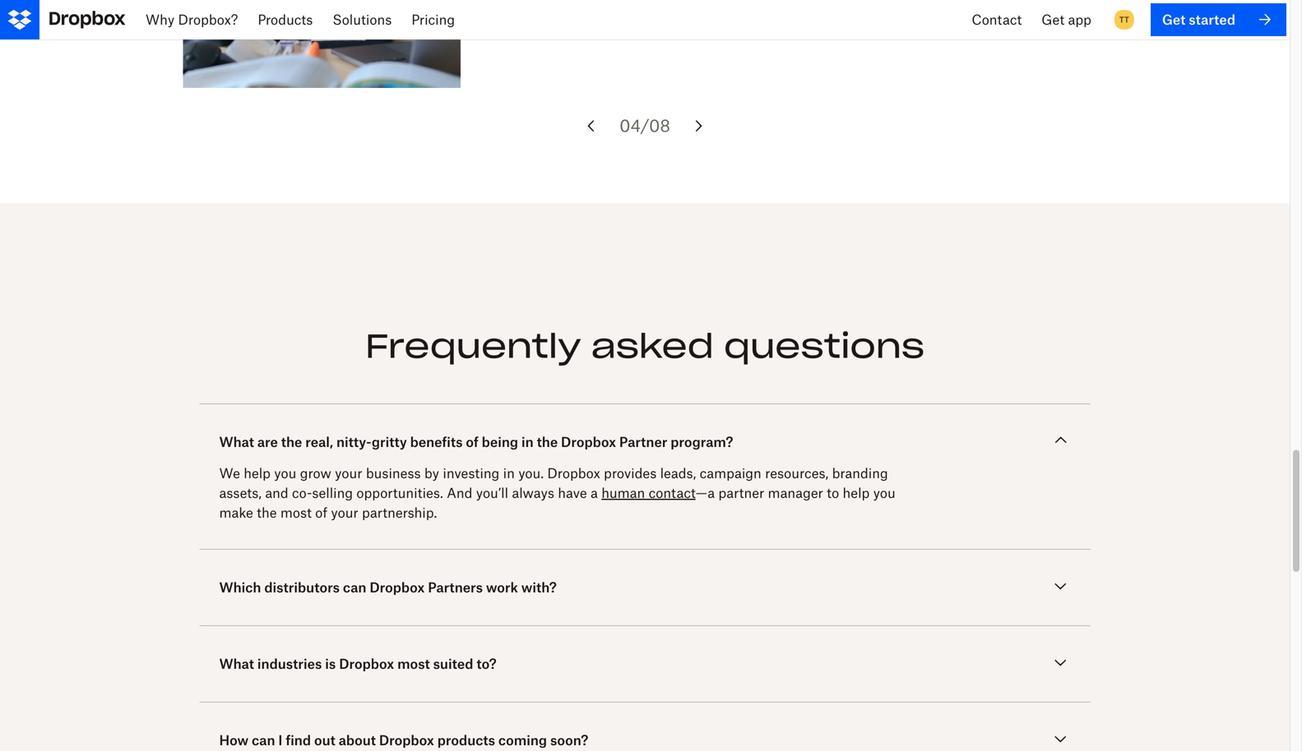 Task type: vqa. For each thing, say whether or not it's contained in the screenshot.
top most
yes



Task type: locate. For each thing, give the bounding box(es) containing it.
2 what from the top
[[219, 656, 254, 672]]

selling
[[312, 485, 353, 501]]

1 horizontal spatial you
[[873, 485, 896, 501]]

get for get started
[[1162, 11, 1186, 27]]

program?
[[671, 434, 733, 450]]

what industries is dropbox most suited to?
[[219, 656, 497, 672]]

make
[[219, 505, 253, 521]]

gritty
[[372, 434, 407, 450]]

get started
[[1162, 11, 1235, 27]]

dropbox left partners
[[370, 580, 425, 596]]

1 vertical spatial in
[[503, 466, 515, 482]]

0 vertical spatial of
[[466, 434, 479, 450]]

a
[[591, 485, 598, 501]]

0 horizontal spatial in
[[503, 466, 515, 482]]

in inside "we help you grow your business by investing in you. dropbox provides leads, campaign resources, branding assets, and co-selling opportunities. and you'll always have a"
[[503, 466, 515, 482]]

resources,
[[765, 466, 829, 482]]

most
[[280, 505, 312, 521], [397, 656, 430, 672]]

1 vertical spatial most
[[397, 656, 430, 672]]

of down the selling
[[315, 505, 327, 521]]

your down the selling
[[331, 505, 358, 521]]

1 vertical spatial can
[[252, 733, 275, 749]]

work
[[486, 580, 518, 596]]

04/08
[[619, 116, 670, 136]]

0 vertical spatial what
[[219, 434, 254, 450]]

0 horizontal spatial help
[[244, 466, 271, 482]]

0 horizontal spatial can
[[252, 733, 275, 749]]

0 vertical spatial can
[[343, 580, 366, 596]]

can right distributors
[[343, 580, 366, 596]]

0 vertical spatial your
[[335, 466, 362, 482]]

what left industries
[[219, 656, 254, 672]]

pricing
[[411, 12, 455, 28]]

your up the selling
[[335, 466, 362, 482]]

0 horizontal spatial you
[[274, 466, 296, 482]]

help up the "assets," in the left of the page
[[244, 466, 271, 482]]

most inside —a partner manager to help you make the most of your partnership.
[[280, 505, 312, 521]]

why dropbox?
[[146, 12, 238, 28]]

your
[[335, 466, 362, 482], [331, 505, 358, 521]]

dropbox
[[561, 434, 616, 450], [547, 466, 600, 482], [370, 580, 425, 596], [339, 656, 394, 672], [379, 733, 434, 749]]

always
[[512, 485, 554, 501]]

1 vertical spatial your
[[331, 505, 358, 521]]

the
[[281, 434, 302, 450], [537, 434, 558, 450], [257, 505, 277, 521]]

partners
[[428, 580, 483, 596]]

you'll
[[476, 485, 508, 501]]

the right are
[[281, 434, 302, 450]]

0 horizontal spatial the
[[257, 505, 277, 521]]

1 vertical spatial you
[[873, 485, 896, 501]]

you.
[[518, 466, 544, 482]]

how can i find out about dropbox products coming soon?
[[219, 733, 588, 749]]

have
[[558, 485, 587, 501]]

get left started
[[1162, 11, 1186, 27]]

2 horizontal spatial the
[[537, 434, 558, 450]]

of left being
[[466, 434, 479, 450]]

is
[[325, 656, 336, 672]]

human contact
[[601, 485, 696, 501]]

and
[[447, 485, 472, 501]]

get left app
[[1042, 12, 1065, 28]]

you inside —a partner manager to help you make the most of your partnership.
[[873, 485, 896, 501]]

dropbox up have
[[547, 466, 600, 482]]

1 horizontal spatial get
[[1162, 11, 1186, 27]]

what for what are the real, nitty-gritty benefits of being in the dropbox partner program?
[[219, 434, 254, 450]]

the down and at the left bottom
[[257, 505, 277, 521]]

1 horizontal spatial of
[[466, 434, 479, 450]]

1 vertical spatial what
[[219, 656, 254, 672]]

frequently
[[365, 325, 581, 367]]

in right being
[[521, 434, 534, 450]]

industries
[[257, 656, 322, 672]]

0 vertical spatial most
[[280, 505, 312, 521]]

branding
[[832, 466, 888, 482]]

you up and at the left bottom
[[274, 466, 296, 482]]

questions
[[724, 325, 925, 367]]

1 horizontal spatial help
[[843, 485, 870, 501]]

real,
[[305, 434, 333, 450]]

1 vertical spatial help
[[843, 485, 870, 501]]

human
[[601, 485, 645, 501]]

are
[[257, 434, 278, 450]]

get started link
[[1151, 3, 1286, 36]]

which distributors can dropbox partners work with?
[[219, 580, 557, 596]]

partner
[[718, 485, 764, 501]]

of
[[466, 434, 479, 450], [315, 505, 327, 521]]

get
[[1162, 11, 1186, 27], [1042, 12, 1065, 28]]

get app button
[[1032, 0, 1101, 39]]

contact
[[649, 485, 696, 501]]

solutions
[[333, 12, 392, 28]]

—a
[[696, 485, 715, 501]]

1 what from the top
[[219, 434, 254, 450]]

contact
[[972, 12, 1022, 28]]

0 vertical spatial you
[[274, 466, 296, 482]]

you down the branding
[[873, 485, 896, 501]]

out
[[314, 733, 335, 749]]

1 horizontal spatial most
[[397, 656, 430, 672]]

in
[[521, 434, 534, 450], [503, 466, 515, 482]]

most down co-
[[280, 505, 312, 521]]

suited
[[433, 656, 473, 672]]

we help you grow your business by investing in you. dropbox provides leads, campaign resources, branding assets, and co-selling opportunities. and you'll always have a
[[219, 466, 888, 501]]

0 vertical spatial help
[[244, 466, 271, 482]]

1 vertical spatial of
[[315, 505, 327, 521]]

most left suited
[[397, 656, 430, 672]]

0 horizontal spatial of
[[315, 505, 327, 521]]

you
[[274, 466, 296, 482], [873, 485, 896, 501]]

what left are
[[219, 434, 254, 450]]

can left i
[[252, 733, 275, 749]]

in left you. at bottom left
[[503, 466, 515, 482]]

1 horizontal spatial can
[[343, 580, 366, 596]]

what
[[219, 434, 254, 450], [219, 656, 254, 672]]

get inside popup button
[[1042, 12, 1065, 28]]

help
[[244, 466, 271, 482], [843, 485, 870, 501]]

0 vertical spatial in
[[521, 434, 534, 450]]

i
[[278, 733, 282, 749]]

we
[[219, 466, 240, 482]]

your inside "we help you grow your business by investing in you. dropbox provides leads, campaign resources, branding assets, and co-selling opportunities. and you'll always have a"
[[335, 466, 362, 482]]

the up you. at bottom left
[[537, 434, 558, 450]]

0 horizontal spatial get
[[1042, 12, 1065, 28]]

can
[[343, 580, 366, 596], [252, 733, 275, 749]]

get for get app
[[1042, 12, 1065, 28]]

a young woman working on her laptop image
[[183, 0, 460, 88]]

products
[[258, 12, 313, 28]]

help down the branding
[[843, 485, 870, 501]]

what for what industries is dropbox most suited to?
[[219, 656, 254, 672]]

distributors
[[264, 580, 340, 596]]

0 horizontal spatial most
[[280, 505, 312, 521]]



Task type: describe. For each thing, give the bounding box(es) containing it.
—a partner manager to help you make the most of your partnership.
[[219, 485, 896, 521]]

tt button
[[1111, 7, 1138, 33]]

the inside —a partner manager to help you make the most of your partnership.
[[257, 505, 277, 521]]

grow
[[300, 466, 331, 482]]

nitty-
[[336, 434, 372, 450]]

leads,
[[660, 466, 696, 482]]

of inside —a partner manager to help you make the most of your partnership.
[[315, 505, 327, 521]]

get app
[[1042, 12, 1091, 28]]

to?
[[477, 656, 497, 672]]

pricing link
[[402, 0, 465, 39]]

with?
[[521, 580, 557, 596]]

started
[[1189, 11, 1235, 27]]

products button
[[248, 0, 323, 39]]

help inside —a partner manager to help you make the most of your partnership.
[[843, 485, 870, 501]]

1 horizontal spatial the
[[281, 434, 302, 450]]

campaign
[[700, 466, 762, 482]]

contact button
[[962, 0, 1032, 39]]

benefits
[[410, 434, 463, 450]]

solutions button
[[323, 0, 402, 39]]

by
[[424, 466, 439, 482]]

human contact link
[[601, 485, 696, 501]]

how
[[219, 733, 249, 749]]

partnership.
[[362, 505, 437, 521]]

about
[[339, 733, 376, 749]]

asked
[[591, 325, 714, 367]]

dropbox?
[[178, 12, 238, 28]]

why dropbox? button
[[136, 0, 248, 39]]

1 horizontal spatial in
[[521, 434, 534, 450]]

being
[[482, 434, 518, 450]]

provides
[[604, 466, 657, 482]]

why
[[146, 12, 174, 28]]

frequently asked questions
[[365, 325, 925, 367]]

which
[[219, 580, 261, 596]]

what are the real, nitty-gritty benefits of being in the dropbox partner program?
[[219, 434, 733, 450]]

tt
[[1119, 14, 1129, 25]]

dropbox right 'about'
[[379, 733, 434, 749]]

dropbox up the a
[[561, 434, 616, 450]]

co-
[[292, 485, 312, 501]]

and
[[265, 485, 288, 501]]

products
[[437, 733, 495, 749]]

opportunities.
[[357, 485, 443, 501]]

dropbox right is at bottom
[[339, 656, 394, 672]]

investing
[[443, 466, 500, 482]]

coming
[[498, 733, 547, 749]]

find
[[286, 733, 311, 749]]

to
[[827, 485, 839, 501]]

your inside —a partner manager to help you make the most of your partnership.
[[331, 505, 358, 521]]

manager
[[768, 485, 823, 501]]

dropbox inside "we help you grow your business by investing in you. dropbox provides leads, campaign resources, branding assets, and co-selling opportunities. and you'll always have a"
[[547, 466, 600, 482]]

assets,
[[219, 485, 262, 501]]

soon?
[[550, 733, 588, 749]]

you inside "we help you grow your business by investing in you. dropbox provides leads, campaign resources, branding assets, and co-selling opportunities. and you'll always have a"
[[274, 466, 296, 482]]

partner
[[619, 434, 667, 450]]

app
[[1068, 12, 1091, 28]]

business
[[366, 466, 421, 482]]

help inside "we help you grow your business by investing in you. dropbox provides leads, campaign resources, branding assets, and co-selling opportunities. and you'll always have a"
[[244, 466, 271, 482]]



